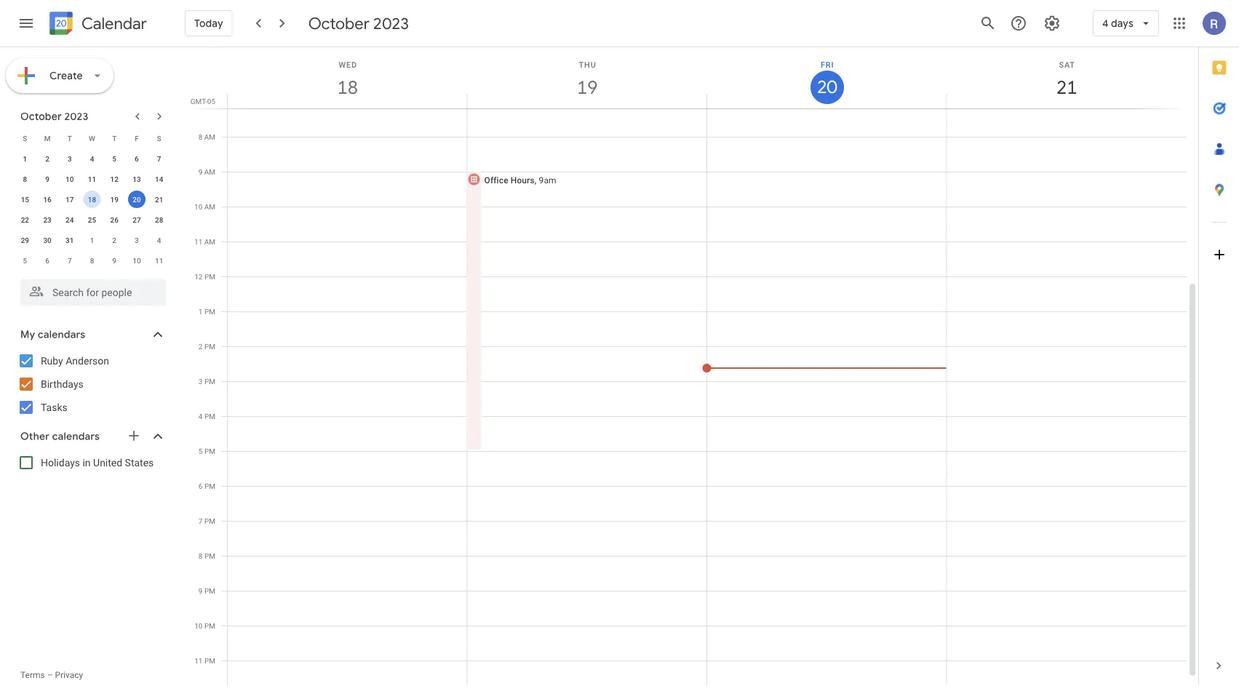 Task type: describe. For each thing, give the bounding box(es) containing it.
row containing 5
[[14, 250, 170, 271]]

23
[[43, 216, 52, 224]]

25 element
[[83, 211, 101, 229]]

19 inside "october 2023" grid
[[110, 195, 119, 204]]

today button
[[185, 6, 233, 41]]

0 vertical spatial 5
[[112, 154, 117, 163]]

november 6 element
[[39, 252, 56, 269]]

3 for november 3 element
[[135, 236, 139, 245]]

8 for 8 pm
[[199, 552, 203, 561]]

18 column header
[[227, 47, 468, 108]]

7 pm
[[199, 517, 216, 526]]

9 pm
[[199, 587, 216, 596]]

19 inside "column header"
[[576, 75, 597, 99]]

other calendars button
[[3, 425, 181, 448]]

in
[[83, 457, 91, 469]]

21 inside 21 element
[[155, 195, 163, 204]]

18 link
[[331, 71, 365, 104]]

5 pm
[[199, 447, 216, 456]]

28 element
[[150, 211, 168, 229]]

november 7 element
[[61, 252, 78, 269]]

17 element
[[61, 191, 78, 208]]

calendar
[[82, 13, 147, 34]]

31
[[66, 236, 74, 245]]

27
[[133, 216, 141, 224]]

5 for november 5 element
[[23, 256, 27, 265]]

pm for 9 pm
[[205, 587, 216, 596]]

1 s from the left
[[23, 134, 27, 143]]

privacy
[[55, 671, 83, 681]]

row containing s
[[14, 128, 170, 149]]

2 for 2 pm
[[199, 342, 203, 351]]

8 up 15 "element"
[[23, 175, 27, 183]]

my calendars
[[20, 328, 85, 341]]

13
[[133, 175, 141, 183]]

2 for "november 2" element
[[112, 236, 117, 245]]

11 am
[[194, 237, 216, 246]]

row containing 22
[[14, 210, 170, 230]]

10 for 10 am
[[194, 202, 203, 211]]

gmt-05
[[191, 97, 216, 106]]

settings menu image
[[1044, 15, 1061, 32]]

27 element
[[128, 211, 146, 229]]

november 9 element
[[106, 252, 123, 269]]

november 8 element
[[83, 252, 101, 269]]

,
[[535, 175, 537, 185]]

fri 20
[[817, 60, 837, 99]]

22
[[21, 216, 29, 224]]

november 10 element
[[128, 252, 146, 269]]

10 for 10 pm
[[195, 622, 203, 630]]

20 link
[[811, 71, 844, 104]]

hours
[[511, 175, 535, 185]]

united
[[93, 457, 122, 469]]

pm for 3 pm
[[205, 377, 216, 386]]

8 for november 8 element
[[90, 256, 94, 265]]

pm for 7 pm
[[205, 517, 216, 526]]

pm for 11 pm
[[205, 657, 216, 665]]

9 for 9 am
[[199, 167, 203, 176]]

1 for november 1 element
[[90, 236, 94, 245]]

row containing 15
[[14, 189, 170, 210]]

terms
[[20, 671, 45, 681]]

25
[[88, 216, 96, 224]]

20 inside "column header"
[[817, 76, 837, 99]]

anderson
[[66, 355, 109, 367]]

21 link
[[1051, 71, 1084, 104]]

pm for 8 pm
[[205, 552, 216, 561]]

16 element
[[39, 191, 56, 208]]

1 horizontal spatial october
[[308, 13, 370, 33]]

10 am
[[194, 202, 216, 211]]

9 am
[[199, 167, 216, 176]]

7 for november 7 element
[[68, 256, 72, 265]]

create
[[50, 69, 83, 82]]

3 for 3 pm
[[199, 377, 203, 386]]

28
[[155, 216, 163, 224]]

office hours , 9am
[[485, 175, 557, 185]]

0 vertical spatial 1
[[23, 154, 27, 163]]

w
[[89, 134, 95, 143]]

privacy link
[[55, 671, 83, 681]]

4 for november 4 "element"
[[157, 236, 161, 245]]

12 for 12 pm
[[195, 272, 203, 281]]

20 cell
[[126, 189, 148, 210]]

18 cell
[[81, 189, 103, 210]]

1 pm
[[199, 307, 216, 316]]

Search for people text field
[[29, 280, 157, 306]]

19 element
[[106, 191, 123, 208]]

9 for november 9 element
[[112, 256, 117, 265]]

states
[[125, 457, 154, 469]]

am for 10 am
[[204, 202, 216, 211]]

other
[[20, 430, 50, 443]]

add other calendars image
[[127, 429, 141, 443]]

2 pm
[[199, 342, 216, 351]]

30
[[43, 236, 52, 245]]

1 t from the left
[[68, 134, 72, 143]]

22 element
[[16, 211, 34, 229]]

11 for 11 pm
[[195, 657, 203, 665]]

19 link
[[571, 71, 604, 104]]

9 up 16 element at the top left of page
[[45, 175, 49, 183]]

thu
[[579, 60, 597, 69]]

0 vertical spatial 2023
[[374, 13, 409, 33]]

–
[[47, 671, 53, 681]]

november 2 element
[[106, 232, 123, 249]]

18 element
[[83, 191, 101, 208]]

calendars for my calendars
[[38, 328, 85, 341]]

my calendars button
[[3, 323, 181, 347]]

row group containing 1
[[14, 149, 170, 271]]

create button
[[6, 58, 113, 93]]

8 for 8 am
[[199, 133, 203, 141]]

calendar element
[[47, 9, 147, 41]]

14 element
[[150, 170, 168, 188]]

birthdays
[[41, 378, 84, 390]]

20 column header
[[707, 47, 948, 108]]

3 pm
[[199, 377, 216, 386]]

8 pm
[[199, 552, 216, 561]]

14
[[155, 175, 163, 183]]

15
[[21, 195, 29, 204]]

october 2023 grid
[[14, 128, 170, 271]]

6 for 6 pm
[[199, 482, 203, 491]]

pm for 12 pm
[[205, 272, 216, 281]]

4 days button
[[1093, 6, 1160, 41]]

9 for 9 pm
[[199, 587, 203, 596]]

21 inside '21' column header
[[1056, 75, 1077, 99]]

10 for 10 element at the left of the page
[[66, 175, 74, 183]]

calendar heading
[[79, 13, 147, 34]]

6 pm
[[199, 482, 216, 491]]



Task type: vqa. For each thing, say whether or not it's contained in the screenshot.


Task type: locate. For each thing, give the bounding box(es) containing it.
row containing 29
[[14, 230, 170, 250]]

5
[[112, 154, 117, 163], [23, 256, 27, 265], [199, 447, 203, 456]]

calendars
[[38, 328, 85, 341], [52, 430, 100, 443]]

6 up 13 element
[[135, 154, 139, 163]]

1 vertical spatial 2
[[112, 236, 117, 245]]

21
[[1056, 75, 1077, 99], [155, 195, 163, 204]]

2 am from the top
[[204, 167, 216, 176]]

pm up 4 pm
[[205, 377, 216, 386]]

1 horizontal spatial 1
[[90, 236, 94, 245]]

10 up '11 pm'
[[195, 622, 203, 630]]

10 for november 10 element
[[133, 256, 141, 265]]

0 vertical spatial calendars
[[38, 328, 85, 341]]

november 11 element
[[150, 252, 168, 269]]

18 up '25'
[[88, 195, 96, 204]]

2 down m
[[45, 154, 49, 163]]

main drawer image
[[17, 15, 35, 32]]

2 inside "november 2" element
[[112, 236, 117, 245]]

0 vertical spatial 21
[[1056, 75, 1077, 99]]

21 down 14
[[155, 195, 163, 204]]

7 up the 14 element at top
[[157, 154, 161, 163]]

1 vertical spatial 20
[[133, 195, 141, 204]]

am for 11 am
[[204, 237, 216, 246]]

pm for 6 pm
[[205, 482, 216, 491]]

pm up 6 pm
[[205, 447, 216, 456]]

0 vertical spatial 12
[[110, 175, 119, 183]]

pm down "9 pm" at the bottom of page
[[205, 622, 216, 630]]

0 horizontal spatial 19
[[110, 195, 119, 204]]

s left m
[[23, 134, 27, 143]]

1 vertical spatial 21
[[155, 195, 163, 204]]

2 t from the left
[[112, 134, 117, 143]]

row
[[14, 128, 170, 149], [14, 149, 170, 169], [14, 169, 170, 189], [14, 189, 170, 210], [14, 210, 170, 230], [14, 230, 170, 250], [14, 250, 170, 271]]

12 for 12
[[110, 175, 119, 183]]

20 down fri
[[817, 76, 837, 99]]

5 row from the top
[[14, 210, 170, 230]]

13 element
[[128, 170, 146, 188]]

2
[[45, 154, 49, 163], [112, 236, 117, 245], [199, 342, 203, 351]]

row up 18 element
[[14, 169, 170, 189]]

0 vertical spatial october
[[308, 13, 370, 33]]

holidays
[[41, 457, 80, 469]]

8 pm from the top
[[205, 517, 216, 526]]

row up 11 element
[[14, 128, 170, 149]]

am down 8 am
[[204, 167, 216, 176]]

october 2023 up wed
[[308, 13, 409, 33]]

12 pm from the top
[[205, 657, 216, 665]]

7 for 7 pm
[[199, 517, 203, 526]]

18 inside cell
[[88, 195, 96, 204]]

1 horizontal spatial 21
[[1056, 75, 1077, 99]]

other calendars
[[20, 430, 100, 443]]

18 inside wed 18
[[336, 75, 357, 99]]

8 down november 1 element
[[90, 256, 94, 265]]

3 am from the top
[[204, 202, 216, 211]]

pm for 4 pm
[[205, 412, 216, 421]]

2 vertical spatial 2
[[199, 342, 203, 351]]

calendars for other calendars
[[52, 430, 100, 443]]

ruby anderson
[[41, 355, 109, 367]]

sat 21
[[1056, 60, 1077, 99]]

1 pm from the top
[[205, 272, 216, 281]]

5 down 29 element at left
[[23, 256, 27, 265]]

9 up '10 am'
[[199, 167, 203, 176]]

6 for november 6 element
[[45, 256, 49, 265]]

6 pm from the top
[[205, 447, 216, 456]]

november 1 element
[[83, 232, 101, 249]]

9
[[199, 167, 203, 176], [45, 175, 49, 183], [112, 256, 117, 265], [199, 587, 203, 596]]

1 row from the top
[[14, 128, 170, 149]]

m
[[44, 134, 51, 143]]

4 pm from the top
[[205, 377, 216, 386]]

11
[[88, 175, 96, 183], [194, 237, 203, 246], [155, 256, 163, 265], [195, 657, 203, 665]]

10 inside november 10 element
[[133, 256, 141, 265]]

1 vertical spatial 18
[[88, 195, 96, 204]]

2 vertical spatial 1
[[199, 307, 203, 316]]

1 vertical spatial 2023
[[64, 110, 88, 123]]

4
[[1103, 17, 1109, 30], [90, 154, 94, 163], [157, 236, 161, 245], [199, 412, 203, 421]]

row down 11 element
[[14, 189, 170, 210]]

0 horizontal spatial 1
[[23, 154, 27, 163]]

tab list
[[1200, 47, 1240, 646]]

2 vertical spatial 7
[[199, 517, 203, 526]]

0 vertical spatial 3
[[68, 154, 72, 163]]

2 down 1 pm
[[199, 342, 203, 351]]

0 horizontal spatial 3
[[68, 154, 72, 163]]

row down 18 element
[[14, 210, 170, 230]]

1 vertical spatial 12
[[195, 272, 203, 281]]

am for 8 am
[[204, 133, 216, 141]]

1 down '12 pm'
[[199, 307, 203, 316]]

days
[[1112, 17, 1134, 30]]

0 horizontal spatial 21
[[155, 195, 163, 204]]

21 down sat
[[1056, 75, 1077, 99]]

None search field
[[0, 274, 181, 306]]

1 vertical spatial october 2023
[[20, 110, 88, 123]]

october
[[308, 13, 370, 33], [20, 110, 62, 123]]

0 horizontal spatial 20
[[133, 195, 141, 204]]

1 vertical spatial october
[[20, 110, 62, 123]]

1 horizontal spatial 18
[[336, 75, 357, 99]]

10 pm
[[195, 622, 216, 630]]

pm down 10 pm
[[205, 657, 216, 665]]

october up m
[[20, 110, 62, 123]]

calendars inside dropdown button
[[52, 430, 100, 443]]

5 inside november 5 element
[[23, 256, 27, 265]]

19 column header
[[467, 47, 708, 108]]

1 am from the top
[[204, 133, 216, 141]]

fri
[[821, 60, 835, 69]]

2 vertical spatial 5
[[199, 447, 203, 456]]

2 horizontal spatial 6
[[199, 482, 203, 491]]

9 down "november 2" element
[[112, 256, 117, 265]]

my calendars list
[[3, 349, 181, 419]]

3 pm from the top
[[205, 342, 216, 351]]

3 up 10 element at the left of the page
[[68, 154, 72, 163]]

wed 18
[[336, 60, 357, 99]]

november 5 element
[[16, 252, 34, 269]]

19 down thu
[[576, 75, 597, 99]]

1 for 1 pm
[[199, 307, 203, 316]]

3 down 27 element
[[135, 236, 139, 245]]

2 row from the top
[[14, 149, 170, 169]]

11 element
[[83, 170, 101, 188]]

3
[[68, 154, 72, 163], [135, 236, 139, 245], [199, 377, 203, 386]]

1 vertical spatial 5
[[23, 256, 27, 265]]

2 horizontal spatial 1
[[199, 307, 203, 316]]

5 pm from the top
[[205, 412, 216, 421]]

19
[[576, 75, 597, 99], [110, 195, 119, 204]]

1 horizontal spatial 2023
[[374, 13, 409, 33]]

11 for 11 element
[[88, 175, 96, 183]]

10
[[66, 175, 74, 183], [194, 202, 203, 211], [133, 256, 141, 265], [195, 622, 203, 630]]

2 vertical spatial 6
[[199, 482, 203, 491]]

29
[[21, 236, 29, 245]]

5 inside grid
[[199, 447, 203, 456]]

9 up 10 pm
[[199, 587, 203, 596]]

terms link
[[20, 671, 45, 681]]

4 inside "element"
[[157, 236, 161, 245]]

pm up "5 pm"
[[205, 412, 216, 421]]

2 horizontal spatial 5
[[199, 447, 203, 456]]

4 for 4 pm
[[199, 412, 203, 421]]

row group
[[14, 149, 170, 271]]

row down november 1 element
[[14, 250, 170, 271]]

1 horizontal spatial 7
[[157, 154, 161, 163]]

20 up the 27 on the top of page
[[133, 195, 141, 204]]

1 vertical spatial 3
[[135, 236, 139, 245]]

31 element
[[61, 232, 78, 249]]

1 horizontal spatial 19
[[576, 75, 597, 99]]

1 horizontal spatial 20
[[817, 76, 837, 99]]

4 inside popup button
[[1103, 17, 1109, 30]]

4 left days
[[1103, 17, 1109, 30]]

t left 'w'
[[68, 134, 72, 143]]

2 s from the left
[[157, 134, 161, 143]]

1 vertical spatial 7
[[68, 256, 72, 265]]

tasks
[[41, 402, 68, 414]]

1 horizontal spatial 2
[[112, 236, 117, 245]]

11 pm
[[195, 657, 216, 665]]

7 pm from the top
[[205, 482, 216, 491]]

16
[[43, 195, 52, 204]]

calendars up in
[[52, 430, 100, 443]]

grid
[[186, 47, 1199, 687]]

s
[[23, 134, 27, 143], [157, 134, 161, 143]]

thu 19
[[576, 60, 597, 99]]

9 pm from the top
[[205, 552, 216, 561]]

0 horizontal spatial october 2023
[[20, 110, 88, 123]]

pm for 1 pm
[[205, 307, 216, 316]]

5 for 5 pm
[[199, 447, 203, 456]]

0 horizontal spatial 2023
[[64, 110, 88, 123]]

pm for 5 pm
[[205, 447, 216, 456]]

2 vertical spatial 3
[[199, 377, 203, 386]]

29 element
[[16, 232, 34, 249]]

terms – privacy
[[20, 671, 83, 681]]

row up november 8 element
[[14, 230, 170, 250]]

6 row from the top
[[14, 230, 170, 250]]

10 element
[[61, 170, 78, 188]]

0 horizontal spatial s
[[23, 134, 27, 143]]

6 down "5 pm"
[[199, 482, 203, 491]]

11 pm from the top
[[205, 622, 216, 630]]

2 horizontal spatial 2
[[199, 342, 203, 351]]

12 inside 12 element
[[110, 175, 119, 183]]

18 down wed
[[336, 75, 357, 99]]

20, today element
[[128, 191, 146, 208]]

pm up 1 pm
[[205, 272, 216, 281]]

4 am from the top
[[204, 237, 216, 246]]

11 for 11 am
[[194, 237, 203, 246]]

pm down 7 pm at left
[[205, 552, 216, 561]]

pm down the 8 pm
[[205, 587, 216, 596]]

12 down 11 am
[[195, 272, 203, 281]]

19 up the 26
[[110, 195, 119, 204]]

1 horizontal spatial 5
[[112, 154, 117, 163]]

0 vertical spatial 20
[[817, 76, 837, 99]]

3 row from the top
[[14, 169, 170, 189]]

1 vertical spatial 19
[[110, 195, 119, 204]]

20 inside cell
[[133, 195, 141, 204]]

5 down 4 pm
[[199, 447, 203, 456]]

1 vertical spatial 1
[[90, 236, 94, 245]]

12 up 19 element
[[110, 175, 119, 183]]

0 vertical spatial 7
[[157, 154, 161, 163]]

7 inside grid
[[199, 517, 203, 526]]

2 horizontal spatial 3
[[199, 377, 203, 386]]

8 am
[[199, 133, 216, 141]]

12 element
[[106, 170, 123, 188]]

am up '12 pm'
[[204, 237, 216, 246]]

4 down 28 element
[[157, 236, 161, 245]]

11 down '10 am'
[[194, 237, 203, 246]]

8 up "9 pm" at the bottom of page
[[199, 552, 203, 561]]

am up the 9 am
[[204, 133, 216, 141]]

2023 down create
[[64, 110, 88, 123]]

pm
[[205, 272, 216, 281], [205, 307, 216, 316], [205, 342, 216, 351], [205, 377, 216, 386], [205, 412, 216, 421], [205, 447, 216, 456], [205, 482, 216, 491], [205, 517, 216, 526], [205, 552, 216, 561], [205, 587, 216, 596], [205, 622, 216, 630], [205, 657, 216, 665]]

23 element
[[39, 211, 56, 229]]

2 up november 9 element
[[112, 236, 117, 245]]

1 vertical spatial 6
[[45, 256, 49, 265]]

24
[[66, 216, 74, 224]]

office
[[485, 175, 509, 185]]

pm up the 8 pm
[[205, 517, 216, 526]]

1 horizontal spatial 6
[[135, 154, 139, 163]]

0 horizontal spatial 7
[[68, 256, 72, 265]]

calendars up "ruby"
[[38, 328, 85, 341]]

2023
[[374, 13, 409, 33], [64, 110, 88, 123]]

row down 'w'
[[14, 149, 170, 169]]

9am
[[539, 175, 557, 185]]

6 down the 30 element at the left top of the page
[[45, 256, 49, 265]]

24 element
[[61, 211, 78, 229]]

2 inside grid
[[199, 342, 203, 351]]

row containing 1
[[14, 149, 170, 169]]

s right f
[[157, 134, 161, 143]]

7 row from the top
[[14, 250, 170, 271]]

1 down 25 'element'
[[90, 236, 94, 245]]

7 down 31 element
[[68, 256, 72, 265]]

6 inside grid
[[199, 482, 203, 491]]

am
[[204, 133, 216, 141], [204, 167, 216, 176], [204, 202, 216, 211], [204, 237, 216, 246]]

0 vertical spatial 19
[[576, 75, 597, 99]]

ruby
[[41, 355, 63, 367]]

am down the 9 am
[[204, 202, 216, 211]]

gmt-
[[191, 97, 207, 106]]

10 down november 3 element
[[133, 256, 141, 265]]

1 horizontal spatial 12
[[195, 272, 203, 281]]

26
[[110, 216, 119, 224]]

8 up the 9 am
[[199, 133, 203, 141]]

7
[[157, 154, 161, 163], [68, 256, 72, 265], [199, 517, 203, 526]]

0 horizontal spatial 12
[[110, 175, 119, 183]]

1
[[23, 154, 27, 163], [90, 236, 94, 245], [199, 307, 203, 316]]

1 horizontal spatial 3
[[135, 236, 139, 245]]

12 pm
[[195, 272, 216, 281]]

0 vertical spatial 18
[[336, 75, 357, 99]]

17
[[66, 195, 74, 204]]

0 horizontal spatial 5
[[23, 256, 27, 265]]

12
[[110, 175, 119, 183], [195, 272, 203, 281]]

today
[[194, 17, 223, 30]]

1 vertical spatial calendars
[[52, 430, 100, 443]]

october 2023
[[308, 13, 409, 33], [20, 110, 88, 123]]

0 vertical spatial 2
[[45, 154, 49, 163]]

october up wed
[[308, 13, 370, 33]]

18
[[336, 75, 357, 99], [88, 195, 96, 204]]

0 vertical spatial october 2023
[[308, 13, 409, 33]]

10 up 11 am
[[194, 202, 203, 211]]

26 element
[[106, 211, 123, 229]]

pm down 1 pm
[[205, 342, 216, 351]]

0 horizontal spatial t
[[68, 134, 72, 143]]

1 horizontal spatial s
[[157, 134, 161, 143]]

10 inside 10 element
[[66, 175, 74, 183]]

october 2023 up m
[[20, 110, 88, 123]]

calendars inside "dropdown button"
[[38, 328, 85, 341]]

row containing 8
[[14, 169, 170, 189]]

7 up the 8 pm
[[199, 517, 203, 526]]

4 inside grid
[[199, 412, 203, 421]]

6
[[135, 154, 139, 163], [45, 256, 49, 265], [199, 482, 203, 491]]

holidays in united states
[[41, 457, 154, 469]]

4 up 11 element
[[90, 154, 94, 163]]

wed
[[339, 60, 357, 69]]

t
[[68, 134, 72, 143], [112, 134, 117, 143]]

f
[[135, 134, 139, 143]]

4 days
[[1103, 17, 1134, 30]]

sat
[[1060, 60, 1076, 69]]

grid containing 18
[[186, 47, 1199, 687]]

15 element
[[16, 191, 34, 208]]

0 vertical spatial 6
[[135, 154, 139, 163]]

0 horizontal spatial october
[[20, 110, 62, 123]]

4 down 3 pm on the left of the page
[[199, 412, 203, 421]]

4 for 4 days
[[1103, 17, 1109, 30]]

november 3 element
[[128, 232, 146, 249]]

pm up 7 pm at left
[[205, 482, 216, 491]]

11 up 18 element
[[88, 175, 96, 183]]

05
[[207, 97, 216, 106]]

2 horizontal spatial 7
[[199, 517, 203, 526]]

pm up 2 pm
[[205, 307, 216, 316]]

pm for 10 pm
[[205, 622, 216, 630]]

pm for 2 pm
[[205, 342, 216, 351]]

am for 9 am
[[204, 167, 216, 176]]

2 pm from the top
[[205, 307, 216, 316]]

2023 up 18 column header
[[374, 13, 409, 33]]

1 horizontal spatial t
[[112, 134, 117, 143]]

21 element
[[150, 191, 168, 208]]

11 down november 4 "element"
[[155, 256, 163, 265]]

my
[[20, 328, 35, 341]]

10 pm from the top
[[205, 587, 216, 596]]

11 for november 11 element
[[155, 256, 163, 265]]

4 pm
[[199, 412, 216, 421]]

0 horizontal spatial 6
[[45, 256, 49, 265]]

0 horizontal spatial 2
[[45, 154, 49, 163]]

0 horizontal spatial 18
[[88, 195, 96, 204]]

3 up 4 pm
[[199, 377, 203, 386]]

11 down 10 pm
[[195, 657, 203, 665]]

1 horizontal spatial october 2023
[[308, 13, 409, 33]]

4 row from the top
[[14, 189, 170, 210]]

10 up 17
[[66, 175, 74, 183]]

1 inside grid
[[199, 307, 203, 316]]

1 up 15 "element"
[[23, 154, 27, 163]]

5 up 12 element
[[112, 154, 117, 163]]

t left f
[[112, 134, 117, 143]]

30 element
[[39, 232, 56, 249]]

november 4 element
[[150, 232, 168, 249]]

21 column header
[[947, 47, 1187, 108]]



